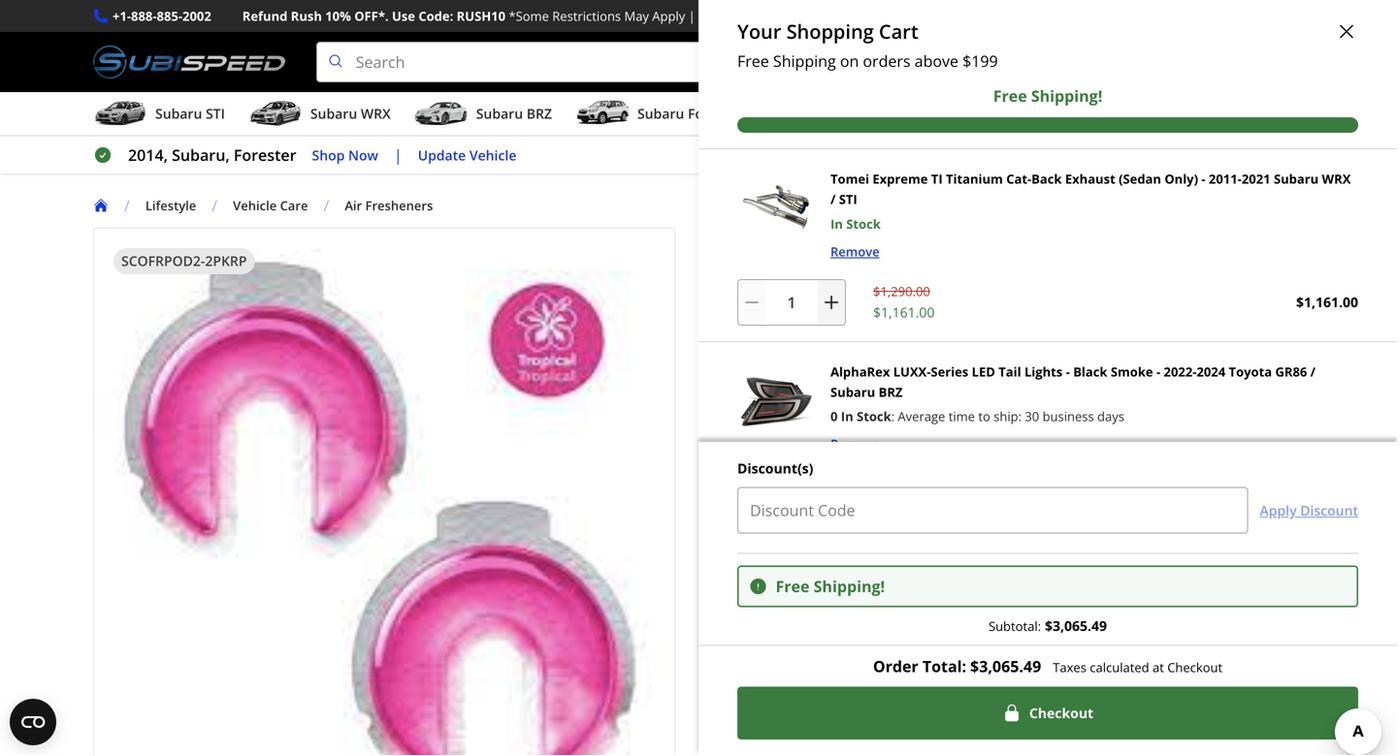 Task type: locate. For each thing, give the bounding box(es) containing it.
subaru down the alpharex
[[831, 384, 876, 401]]

- inside tomei expreme ti titanium cat-back exhaust (sedan only) - 2011-2021 subaru wrx / sti in stock
[[1202, 170, 1206, 188]]

1 vertical spatial stock
[[857, 408, 891, 426]]

alpharex luxx-series led tail lights - black smoke - 2022-2024 toyota gr86 / subaru brz 0 in stock : average time to ship: 30 business days
[[831, 363, 1316, 426]]

air fresheners link
[[345, 197, 449, 215], [345, 197, 433, 215]]

of
[[816, 666, 828, 684]]

0 horizontal spatial in
[[737, 387, 751, 408]]

use
[[392, 7, 415, 25]]

1 vertical spatial shipping
[[773, 50, 836, 71]]

0 vertical spatial shipping!
[[1031, 85, 1103, 106]]

excellent
[[1082, 613, 1140, 630]]

1 horizontal spatial air
[[986, 231, 1012, 257]]

restrictions
[[552, 7, 621, 25]]

fresche
[[908, 231, 981, 257]]

price match guarantee up to 110%
[[739, 580, 949, 597]]

1 horizontal spatial subaru
[[1274, 170, 1319, 188]]

air left fresheners
[[345, 197, 362, 215]]

freshener
[[1017, 231, 1112, 257]]

alpha rex usa image
[[737, 362, 815, 439]]

stock down sti
[[846, 215, 881, 233]]

discount(s)
[[737, 459, 814, 478]]

1 empty star image from the left
[[723, 300, 740, 317]]

1 vertical spatial scosche
[[832, 666, 882, 684]]

lights
[[1025, 363, 1063, 381]]

shipping down your shopping cart
[[773, 50, 836, 71]]

1 vertical spatial in
[[841, 408, 854, 426]]

scosche up tropical
[[706, 231, 781, 257]]

0 horizontal spatial empty star image
[[723, 300, 740, 317]]

exhaust
[[1065, 170, 1116, 188]]

authorized
[[706, 666, 771, 684]]

free shipping! right price
[[776, 576, 885, 597]]

0 vertical spatial subaru
[[1274, 170, 1319, 188]]

1 vertical spatial shipping!
[[814, 576, 885, 597]]

2 empty star image from the left
[[757, 300, 774, 317]]

to down installments
[[978, 408, 991, 426]]

to right up
[[900, 580, 913, 597]]

scosche right of at the right bottom of page
[[832, 666, 882, 684]]

air
[[345, 197, 362, 215], [986, 231, 1012, 257]]

vehicle
[[233, 197, 277, 215]]

0 vertical spatial $3,065.49
[[1045, 617, 1107, 636]]

subaru
[[1274, 170, 1319, 188], [831, 384, 876, 401]]

shipping! down match
[[770, 613, 828, 630]]

scosche inside authorized dealer of scosche
[[832, 666, 882, 684]]

increment image
[[822, 293, 841, 312]]

verify
[[888, 710, 923, 729]]

subaru inside tomei expreme ti titanium cat-back exhaust (sedan only) - 2011-2021 subaru wrx / sti in stock
[[1274, 170, 1319, 188]]

- left 2022-
[[1157, 363, 1161, 381]]

expreme
[[873, 170, 928, 188]]

cat-
[[1006, 170, 1032, 188]]

cart
[[879, 18, 919, 45]]

shipping! right match
[[814, 576, 885, 597]]

0 vertical spatial scosche
[[706, 231, 781, 257]]

match
[[772, 580, 810, 597]]

ship:
[[994, 408, 1022, 426]]

empty star image
[[740, 300, 757, 317], [774, 300, 791, 317]]

checkout right at
[[1168, 659, 1223, 677]]

checkout
[[1168, 659, 1223, 677], [1029, 704, 1094, 723]]

0
[[831, 408, 838, 426]]

empty star image left decrement image at the top
[[723, 300, 740, 317]]

/ left sti
[[831, 191, 836, 208]]

/ for air fresheners
[[324, 195, 329, 216]]

0 vertical spatial in
[[831, 215, 843, 233]]

free shipping!
[[776, 576, 885, 597], [739, 613, 828, 630]]

$1,161.00 down $1,290.00
[[873, 303, 935, 322]]

$1,290.00
[[873, 283, 930, 300]]

free down "your"
[[737, 50, 769, 71]]

1 horizontal spatial to
[[978, 408, 991, 426]]

- inside scosche magicmount fresche air freshener refill cartridges - tropical
[[1271, 231, 1277, 257]]

black
[[1073, 363, 1108, 381]]

free shipping! down match
[[739, 613, 828, 630]]

$6.99
[[706, 334, 786, 377]]

stock
[[846, 215, 881, 233], [857, 408, 891, 426]]

in down sti
[[831, 215, 843, 233]]

your shopping cart dialog
[[699, 0, 1397, 756]]

on
[[787, 7, 806, 25]]

1 horizontal spatial checkout
[[1168, 659, 1223, 677]]

decrement image
[[742, 293, 762, 312]]

order
[[873, 656, 919, 677]]

empty star image down tropical
[[740, 300, 757, 317]]

wrx
[[1322, 170, 1351, 188]]

stock down in full or in 4 interest-free installments
[[857, 408, 891, 426]]

/ left vehicle
[[212, 195, 218, 216]]

vehicle care link
[[233, 197, 324, 215], [233, 197, 308, 215]]

apply
[[652, 7, 685, 25]]

/
[[831, 191, 836, 208], [124, 195, 130, 216], [212, 195, 218, 216], [324, 195, 329, 216], [1311, 363, 1316, 381]]

$3,065.49 up taxes
[[1045, 617, 1107, 636]]

stock inside alpharex luxx-series led tail lights - black smoke - 2022-2024 toyota gr86 / subaru brz 0 in stock : average time to ship: 30 business days
[[857, 408, 891, 426]]

calculated
[[1090, 659, 1150, 677]]

1 empty star image from the left
[[740, 300, 757, 317]]

1 vertical spatial checkout
[[1029, 704, 1094, 723]]

1 horizontal spatial scosche
[[832, 666, 882, 684]]

1 vertical spatial to
[[900, 580, 913, 597]]

subaru right the 2021
[[1274, 170, 1319, 188]]

0 horizontal spatial $3,065.49
[[970, 656, 1041, 677]]

in right 0
[[841, 408, 854, 426]]

0 horizontal spatial subaru
[[831, 384, 876, 401]]

$3,065.49
[[1045, 617, 1107, 636], [970, 656, 1041, 677]]

lifestyle link up the scofrpod2-
[[145, 197, 196, 215]]

purchase
[[1057, 710, 1116, 729]]

order total: $3,065.49
[[873, 656, 1041, 677]]

tomtb6090-sb02c 15-21 wrx & sti tomei expreme ti cat-back system, image
[[737, 169, 815, 246]]

0 vertical spatial checkout
[[1168, 659, 1223, 677]]

1 horizontal spatial $3,065.49
[[1045, 617, 1107, 636]]

empty star image down tropical
[[757, 300, 774, 317]]

10%
[[325, 7, 351, 25]]

empty star image right decrement image at the top
[[774, 300, 791, 317]]

shipping left on
[[730, 7, 784, 25]]

sti
[[839, 191, 858, 208]]

empty star image
[[723, 300, 740, 317], [757, 300, 774, 317]]

luxx-
[[893, 363, 931, 381]]

1 horizontal spatial in
[[801, 387, 815, 408]]

scosche inside scosche magicmount fresche air freshener refill cartridges - tropical
[[706, 231, 781, 257]]

0 vertical spatial air
[[345, 197, 362, 215]]

/ right gr86
[[1311, 363, 1316, 381]]

0 vertical spatial to
[[978, 408, 991, 426]]

in
[[737, 387, 751, 408], [801, 387, 815, 408]]

1 vertical spatial air
[[986, 231, 1012, 257]]

free right "|" at the left
[[699, 7, 726, 25]]

30
[[1025, 408, 1039, 426]]

0 horizontal spatial to
[[900, 580, 913, 597]]

in
[[831, 215, 843, 233], [841, 408, 854, 426]]

please
[[844, 710, 885, 729]]

air right fresche
[[986, 231, 1012, 257]]

in full or in 4 interest-free installments
[[737, 387, 1023, 408]]

- right cartridges
[[1271, 231, 1277, 257]]

1 vertical spatial subaru
[[831, 384, 876, 401]]

0 vertical spatial free shipping!
[[776, 576, 885, 597]]

-
[[1202, 170, 1206, 188], [1271, 231, 1277, 257], [1066, 363, 1070, 381], [1157, 363, 1161, 381]]

series
[[931, 363, 969, 381]]

1 horizontal spatial empty star image
[[774, 300, 791, 317]]

Discount Code field
[[737, 488, 1248, 534]]

0 horizontal spatial checkout
[[1029, 704, 1094, 723]]

/ left lifestyle
[[124, 195, 130, 216]]

0 vertical spatial stock
[[846, 215, 881, 233]]

$3,065.49 down subtotal:
[[970, 656, 1041, 677]]

in left full on the bottom
[[737, 387, 751, 408]]

in left 4
[[801, 387, 815, 408]]

above
[[915, 50, 959, 71]]

$1,161.00 up gr86
[[1296, 293, 1359, 311]]

- left 2011-
[[1202, 170, 1206, 188]]

shipping
[[730, 7, 784, 25], [773, 50, 836, 71]]

search input field
[[316, 42, 1184, 83]]

2024
[[1197, 363, 1226, 381]]

shopping
[[787, 18, 874, 45]]

free down price
[[739, 613, 767, 630]]

0 horizontal spatial empty star image
[[740, 300, 757, 317]]

None number field
[[737, 279, 846, 326]]

lifestyle link
[[145, 197, 212, 215], [145, 197, 196, 215]]

/ inside alpharex luxx-series led tail lights - black smoke - 2022-2024 toyota gr86 / subaru brz 0 in stock : average time to ship: 30 business days
[[1311, 363, 1316, 381]]

lifestyle link up scofrpod2-2pkrp
[[145, 197, 212, 215]]

checkout down taxes
[[1029, 704, 1094, 723]]

scofrpod2-2pkrp
[[121, 252, 247, 270]]

led
[[972, 363, 995, 381]]

/ right care in the left of the page
[[324, 195, 329, 216]]

110%
[[916, 580, 949, 597]]

interest-
[[832, 387, 896, 408]]

shipping! up back
[[1031, 85, 1103, 106]]

write a review
[[807, 299, 891, 317]]

rated excellent & trusted
[[1042, 613, 1204, 630]]

installments
[[930, 387, 1023, 408]]

1 horizontal spatial empty star image
[[757, 300, 774, 317]]

0 horizontal spatial scosche
[[706, 231, 781, 257]]



Task type: vqa. For each thing, say whether or not it's contained in the screenshot.
Scosche link
yes



Task type: describe. For each thing, give the bounding box(es) containing it.
air inside scosche magicmount fresche air freshener refill cartridges - tropical
[[986, 231, 1012, 257]]

subaru inside alpharex luxx-series led tail lights - black smoke - 2022-2024 toyota gr86 / subaru brz 0 in stock : average time to ship: 30 business days
[[831, 384, 876, 401]]

compatibility
[[927, 710, 1008, 729]]

subtotal: $3,065.49
[[989, 617, 1107, 636]]

titanium
[[946, 170, 1003, 188]]

(sedan
[[1119, 170, 1161, 188]]

1 in from the left
[[737, 387, 751, 408]]

scosche magicmount fresche air freshener refill cartridges - tropical
[[706, 231, 1277, 289]]

brz
[[879, 384, 903, 401]]

refund
[[242, 7, 288, 25]]

none number field inside the your shopping cart dialog
[[737, 279, 846, 326]]

stock inside tomei expreme ti titanium cat-back exhaust (sedan only) - 2011-2021 subaru wrx / sti in stock
[[846, 215, 881, 233]]

trusted
[[1156, 613, 1204, 630]]

+1-888-885-2002
[[113, 7, 211, 25]]

cartridges
[[1169, 231, 1266, 257]]

2 in from the left
[[801, 387, 815, 408]]

fresheners
[[365, 197, 433, 215]]

gr86
[[1275, 363, 1307, 381]]

open widget image
[[10, 700, 56, 746]]

to inside alpharex luxx-series led tail lights - black smoke - 2022-2024 toyota gr86 / subaru brz 0 in stock : average time to ship: 30 business days
[[978, 408, 991, 426]]

back
[[1032, 170, 1062, 188]]

refill
[[1117, 231, 1164, 257]]

authorized dealer of scosche
[[706, 666, 882, 684]]

$1,290.00 $1,161.00
[[873, 283, 935, 322]]

in inside alpharex luxx-series led tail lights - black smoke - 2022-2024 toyota gr86 / subaru brz 0 in stock : average time to ship: 30 business days
[[841, 408, 854, 426]]

free right price
[[776, 576, 810, 597]]

ti
[[931, 170, 943, 188]]

2pkrp
[[205, 252, 247, 270]]

free shipping! inside the your shopping cart dialog
[[776, 576, 885, 597]]

0 horizontal spatial $1,161.00
[[873, 303, 935, 322]]

free down 199
[[993, 85, 1027, 106]]

subtotal:
[[989, 618, 1041, 635]]

2011-
[[1209, 170, 1242, 188]]

remove
[[831, 243, 880, 260]]

scofrpod2-
[[121, 252, 205, 270]]

before
[[1012, 710, 1054, 729]]

/ for vehicle care
[[212, 195, 218, 216]]

write a review link
[[807, 299, 891, 317]]

885-
[[157, 7, 182, 25]]

orders
[[809, 7, 852, 25]]

checkout inside button
[[1029, 704, 1094, 723]]

care
[[280, 197, 308, 215]]

air fresheners
[[345, 197, 433, 215]]

remove button
[[831, 242, 880, 262]]

+1-
[[113, 7, 131, 25]]

/ for lifestyle
[[124, 195, 130, 216]]

days
[[1098, 408, 1125, 426]]

your shopping cart
[[737, 18, 919, 45]]

/ inside tomei expreme ti titanium cat-back exhaust (sedan only) - 2011-2021 subaru wrx / sti in stock
[[831, 191, 836, 208]]

1 vertical spatial free shipping!
[[739, 613, 828, 630]]

alpharex
[[831, 363, 890, 381]]

0 horizontal spatial air
[[345, 197, 362, 215]]

code:
[[419, 7, 453, 25]]

1 vertical spatial $3,065.49
[[970, 656, 1041, 677]]

vehicle care
[[233, 197, 308, 215]]

write
[[807, 299, 838, 317]]

2 empty star image from the left
[[774, 300, 791, 317]]

2021
[[1242, 170, 1271, 188]]

shipping! inside free shipping on orders above $ 199 free shipping!
[[1031, 85, 1103, 106]]

average
[[898, 408, 945, 426]]

1 horizontal spatial $1,161.00
[[1296, 293, 1359, 311]]

$199
[[889, 7, 918, 25]]

|
[[689, 7, 696, 25]]

please verify compatibility before purchase
[[844, 710, 1116, 729]]

full
[[755, 387, 777, 408]]

refund rush 10% off*. use code: rush10 *some restrictions may apply | free shipping on orders over $199
[[242, 7, 918, 25]]

taxes calculated at checkout
[[1053, 659, 1223, 677]]

checkout button
[[737, 687, 1359, 740]]

2 vertical spatial shipping!
[[770, 613, 828, 630]]

guarantee
[[813, 580, 877, 597]]

over
[[855, 7, 886, 25]]

rush
[[291, 7, 322, 25]]

on
[[840, 50, 859, 71]]

- left black
[[1066, 363, 1070, 381]]

your
[[737, 18, 782, 45]]

rush10
[[457, 7, 506, 25]]

taxes
[[1053, 659, 1087, 677]]

rated
[[1042, 613, 1079, 630]]

off*.
[[354, 7, 389, 25]]

tail
[[999, 363, 1021, 381]]

tomei expreme ti titanium cat-back exhaust (sedan only) - 2011-2021 subaru wrx / sti in stock
[[831, 170, 1351, 233]]

tomei expreme ti titanium cat-back exhaust (sedan only) - 2011-2021 subaru wrx / sti link
[[831, 170, 1351, 208]]

2002
[[182, 7, 211, 25]]

lifestyle
[[145, 197, 196, 215]]

199
[[972, 50, 998, 71]]

only)
[[1165, 170, 1198, 188]]

a
[[842, 299, 849, 317]]

orders
[[863, 50, 911, 71]]

tomei
[[831, 170, 869, 188]]

or
[[781, 387, 797, 408]]

in inside tomei expreme ti titanium cat-back exhaust (sedan only) - 2011-2021 subaru wrx / sti in stock
[[831, 215, 843, 233]]

scosche link
[[832, 664, 882, 685]]

review
[[852, 299, 891, 317]]

0 vertical spatial shipping
[[730, 7, 784, 25]]

at
[[1153, 659, 1164, 677]]

time
[[949, 408, 975, 426]]

dealer
[[774, 666, 813, 684]]

shipping inside free shipping on orders above $ 199 free shipping!
[[773, 50, 836, 71]]

price
[[739, 580, 769, 597]]



